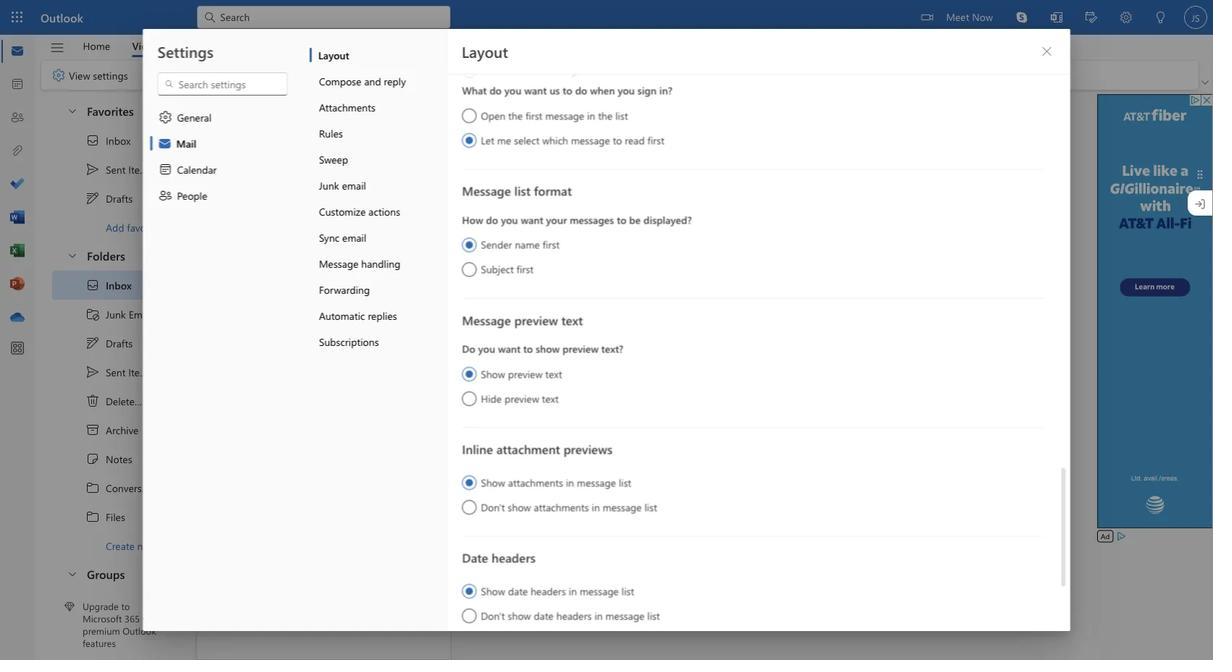 Task type: locate. For each thing, give the bounding box(es) containing it.
3 show from the top
[[481, 584, 505, 598]]

1  from the top
[[85, 162, 100, 177]]

 left favorites
[[67, 105, 78, 116]]

2  from the top
[[85, 278, 100, 293]]

tab list
[[72, 35, 209, 57]]

0 vertical spatial 
[[85, 191, 100, 206]]

1 vertical spatial 
[[85, 510, 100, 524]]

message up do
[[462, 312, 511, 328]]

1 vertical spatial outlook
[[253, 320, 289, 334]]

open
[[481, 109, 505, 122]]

0 vertical spatial upgrade
[[235, 349, 274, 362]]

text down show preview text
[[542, 392, 558, 405]]

2  from the top
[[85, 336, 100, 351]]

1 vertical spatial  button
[[59, 242, 84, 269]]

attachments
[[508, 476, 563, 489], [533, 500, 589, 514]]

1 vertical spatial 
[[85, 365, 100, 380]]

to inside message list "section"
[[276, 349, 286, 362]]

junk right 
[[106, 308, 126, 321]]

want left your
[[520, 213, 543, 226]]

in?
[[659, 84, 672, 97]]

1  sent items from the top
[[85, 162, 153, 177]]

the right return
[[525, 63, 539, 77]]

1 vertical spatial upgrade
[[83, 600, 119, 613]]

microsoft inside message list "section"
[[288, 349, 331, 362]]

2 inbox from the top
[[106, 279, 132, 292]]

1  from the top
[[67, 105, 78, 116]]

message up 'how'
[[462, 183, 511, 199]]

don't
[[481, 500, 505, 514], [481, 609, 505, 622]]

 up 
[[85, 365, 100, 380]]

1  button from the top
[[59, 97, 84, 124]]

365 inside upgrade to microsoft 365 with premium outlook features
[[125, 613, 140, 625]]

 tree item
[[52, 155, 169, 184], [52, 358, 169, 387]]

date down show date headers in message list
[[533, 609, 553, 622]]

do for return to the message list
[[489, 84, 501, 97]]

 for favorites
[[67, 105, 78, 116]]

0 vertical spatial don't
[[481, 500, 505, 514]]

displayed?
[[643, 213, 691, 226]]

0 vertical spatial items
[[128, 163, 153, 176]]

1 vertical spatial show
[[481, 476, 505, 489]]

customize
[[319, 205, 366, 218]]

1 horizontal spatial junk
[[319, 179, 339, 192]]

1  from the top
[[85, 481, 100, 495]]

0 vertical spatial  drafts
[[85, 191, 133, 206]]

outlook inside message list "section"
[[253, 320, 289, 334]]

previews
[[563, 441, 612, 458]]

outlook right the "get"
[[253, 320, 289, 334]]

in down "when"
[[587, 109, 595, 122]]

0 horizontal spatial upgrade
[[83, 600, 119, 613]]

me
[[497, 133, 511, 147]]

what
[[462, 84, 486, 97]]

show down show attachments in message list
[[507, 500, 531, 514]]

left-rail-appbar navigation
[[3, 35, 32, 335]]

0 vertical spatial 
[[85, 481, 100, 495]]

1  tree item from the top
[[52, 184, 169, 213]]

2 vertical spatial show
[[481, 584, 505, 598]]

2  from the top
[[85, 365, 100, 380]]

 drafts for 
[[85, 191, 133, 206]]

 tree item
[[52, 184, 169, 213], [52, 329, 169, 358]]

email for sync email
[[342, 231, 366, 244]]

1 vertical spatial 
[[67, 250, 78, 261]]

outlook inside upgrade to microsoft 365 with premium outlook features
[[123, 625, 156, 637]]

1 horizontal spatial date
[[533, 609, 553, 622]]

1 vertical spatial 
[[158, 110, 173, 125]]

1 sent from the top
[[106, 163, 126, 176]]

inbox down favorites "tree item"
[[106, 134, 131, 147]]

groups
[[87, 566, 125, 582]]

text up do you want to show preview text? on the bottom of the page
[[561, 312, 583, 328]]

2 show from the top
[[481, 476, 505, 489]]

tree containing 
[[52, 271, 185, 561]]

0 vertical spatial junk
[[319, 179, 339, 192]]

 drafts down  tree item
[[85, 336, 133, 351]]

to up show preview text
[[523, 342, 533, 356]]

show
[[481, 367, 505, 381], [481, 476, 505, 489], [481, 584, 505, 598]]

show down inline
[[481, 476, 505, 489]]


[[85, 162, 100, 177], [85, 365, 100, 380]]

 button inside groups tree item
[[59, 561, 84, 587]]

 inside settings tab list
[[158, 110, 173, 125]]

time
[[273, 233, 293, 247]]

compose and reply
[[319, 74, 406, 88]]

message for message list format
[[462, 183, 511, 199]]

1 drafts from the top
[[106, 192, 133, 205]]

document
[[0, 0, 1213, 661]]

folders tree item
[[52, 242, 169, 271]]

email right sync
[[342, 231, 366, 244]]

 button left folders at the top
[[59, 242, 84, 269]]

 up 
[[85, 278, 100, 293]]

 up add favorite tree item
[[85, 191, 100, 206]]

0 horizontal spatial outlook
[[41, 9, 83, 25]]

 inside favorites "tree item"
[[67, 105, 78, 116]]

2 vertical spatial show
[[507, 609, 531, 622]]

 button
[[43, 35, 72, 60]]

 left files
[[85, 510, 100, 524]]

create new folder tree item
[[52, 532, 185, 561]]

1 vertical spatial  tree item
[[52, 271, 169, 300]]

upgrade
[[235, 349, 274, 362], [83, 600, 119, 613]]

calendar
[[177, 163, 217, 176]]

1 horizontal spatial microsoft
[[288, 349, 331, 362]]

2 vertical spatial headers
[[556, 609, 591, 622]]

settings heading
[[158, 41, 213, 62]]

0 vertical spatial show
[[481, 367, 505, 381]]

inbox
[[106, 134, 131, 147], [106, 279, 132, 292]]

 inside favorites tree
[[85, 191, 100, 206]]

 drafts inside tree
[[85, 336, 133, 351]]

to right us
[[562, 84, 572, 97]]

text for show preview text
[[545, 367, 562, 381]]

items
[[128, 163, 153, 176], [128, 366, 153, 379], [143, 395, 168, 408]]

 down 
[[51, 68, 66, 83]]

1 vertical spatial  drafts
[[85, 336, 133, 351]]

first right name
[[542, 238, 559, 251]]

1 vertical spatial email
[[342, 231, 366, 244]]

you left sign
[[617, 84, 634, 97]]

1 vertical spatial show
[[507, 500, 531, 514]]

do down return
[[489, 84, 501, 97]]

2 vertical spatial want
[[498, 342, 520, 356]]

 up premium features icon
[[67, 568, 78, 580]]

1 horizontal spatial layout
[[462, 41, 508, 62]]

to left read
[[612, 133, 622, 147]]

2  button from the top
[[59, 242, 84, 269]]

1 vertical spatial message
[[319, 257, 358, 270]]

preview up 'hide preview text'
[[508, 367, 542, 381]]

message list format
[[462, 183, 572, 199]]

automatic replies button
[[310, 303, 447, 329]]

 left folders at the top
[[67, 250, 78, 261]]

tree
[[52, 271, 185, 561]]

sent up  "tree item"
[[106, 366, 126, 379]]

 tree item up  junk email
[[52, 271, 169, 300]]

which
[[542, 133, 568, 147]]

forwarding button
[[310, 277, 447, 303]]

show preview text
[[481, 367, 562, 381]]

outlook up 
[[41, 9, 83, 25]]

microsoft inside upgrade to microsoft 365 with premium outlook features
[[83, 613, 122, 625]]

1 vertical spatial 
[[85, 336, 100, 351]]

layout up return
[[462, 41, 508, 62]]

 button inside favorites "tree item"
[[59, 97, 84, 124]]

 junk email
[[85, 307, 153, 322]]

preview down show preview text
[[504, 392, 539, 405]]

do for message list format
[[486, 213, 498, 226]]

microsoft for upgrade to microsoft 365 with premium outlook features
[[83, 613, 122, 625]]

confirm time zone
[[235, 233, 318, 247]]

want up show preview text
[[498, 342, 520, 356]]

in inside what do you want us to do when you sign in? option group
[[587, 109, 595, 122]]

1 vertical spatial inbox
[[106, 279, 132, 292]]

1 don't from the top
[[481, 500, 505, 514]]

 inbox up  tree item
[[85, 278, 132, 293]]

2 email from the top
[[342, 231, 366, 244]]

1  inbox from the top
[[85, 133, 131, 148]]

inbox up  junk email
[[106, 279, 132, 292]]

view inside  view settings
[[69, 68, 90, 82]]

show inside option group
[[481, 367, 505, 381]]

view
[[132, 39, 154, 53], [69, 68, 90, 82]]

favorites tree item
[[52, 97, 169, 126]]

preview for show preview text
[[508, 367, 542, 381]]

2 drafts from the top
[[106, 337, 133, 350]]

 drafts for 
[[85, 336, 133, 351]]

your
[[546, 213, 567, 226]]


[[85, 394, 100, 408]]

1 vertical spatial  tree item
[[52, 358, 169, 387]]

0 vertical spatial show
[[535, 342, 559, 356]]

 view settings
[[51, 68, 128, 83]]

upgrade for upgrade to microsoft 365 with premium outlook features
[[83, 600, 119, 613]]

 inside folders tree item
[[67, 250, 78, 261]]

 drafts
[[85, 191, 133, 206], [85, 336, 133, 351]]

 inbox
[[85, 133, 131, 148], [85, 278, 132, 293]]

2 vertical spatial 
[[67, 568, 78, 580]]

show down show date headers in message list
[[507, 609, 531, 622]]

headers up don't show date headers in message list
[[530, 584, 566, 598]]

 tree item up deleted
[[52, 358, 169, 387]]

0 vertical spatial  tree item
[[52, 155, 169, 184]]

365 for upgrade to microsoft 365 with premium outlook features
[[125, 613, 140, 625]]

3  button from the top
[[59, 561, 84, 587]]

drafts inside favorites tree
[[106, 192, 133, 205]]


[[67, 105, 78, 116], [67, 250, 78, 261], [67, 568, 78, 580]]

 sent items
[[85, 162, 153, 177], [85, 365, 153, 380]]

message handling button
[[310, 251, 447, 277]]

outlook right premium on the left
[[123, 625, 156, 637]]

0 vertical spatial  sent items
[[85, 162, 153, 177]]

 inside groups tree item
[[67, 568, 78, 580]]

0 horizontal spatial 365
[[125, 613, 140, 625]]

 button inside folders tree item
[[59, 242, 84, 269]]

sweep button
[[310, 146, 447, 172]]

0 vertical spatial message
[[462, 183, 511, 199]]

drafts
[[106, 192, 133, 205], [106, 337, 133, 350]]

add favorite tree item
[[52, 213, 169, 242]]

upgrade inside upgrade to microsoft 365 with premium outlook features
[[83, 600, 119, 613]]

return
[[481, 63, 510, 77]]

0 vertical spatial 365
[[334, 349, 350, 362]]

message inside button
[[319, 257, 358, 270]]

sent inside favorites tree
[[106, 163, 126, 176]]

 tree item down the  notes at the bottom of page
[[52, 474, 169, 503]]

show down the date headers in the bottom left of the page
[[481, 584, 505, 598]]

don't for headers
[[481, 609, 505, 622]]

3  from the top
[[67, 568, 78, 580]]

the down "when"
[[598, 109, 612, 122]]

do right 'how'
[[486, 213, 498, 226]]

list inside what do you want us to do when you sign in? option group
[[615, 109, 628, 122]]

drafts for 
[[106, 337, 133, 350]]


[[85, 133, 100, 148], [85, 278, 100, 293]]

1  from the top
[[85, 191, 100, 206]]

 sent items up deleted
[[85, 365, 153, 380]]

 for 
[[85, 336, 100, 351]]

0 horizontal spatial 
[[51, 68, 66, 83]]

attachments down inline attachment previews in the bottom of the page
[[508, 476, 563, 489]]

1 email from the top
[[342, 179, 366, 192]]

2 vertical spatial message
[[462, 312, 511, 328]]

junk down sweep
[[319, 179, 339, 192]]

layout up compose
[[318, 48, 349, 62]]

2  drafts from the top
[[85, 336, 133, 351]]

message preview text
[[462, 312, 583, 328]]

0 vertical spatial 
[[85, 162, 100, 177]]

home
[[83, 39, 110, 53]]

want
[[524, 84, 546, 97], [520, 213, 543, 226], [498, 342, 520, 356]]

 tree item
[[52, 474, 169, 503], [52, 503, 169, 532]]

1  tree item from the top
[[52, 474, 169, 503]]

 for folders
[[67, 250, 78, 261]]

items right deleted
[[143, 395, 168, 408]]

show for headers
[[507, 609, 531, 622]]

message for message handling
[[319, 257, 358, 270]]

and
[[364, 74, 381, 88]]

1 horizontal spatial 365
[[334, 349, 350, 362]]

microsoft down mobile
[[288, 349, 331, 362]]

junk inside  junk email
[[106, 308, 126, 321]]

view button
[[121, 35, 165, 57]]

want for format
[[520, 213, 543, 226]]

inbox inside tree
[[106, 279, 132, 292]]

items left the ""
[[128, 163, 153, 176]]

layout group
[[233, 61, 376, 87]]

 down favorites "tree item"
[[85, 162, 100, 177]]

want inside what do you want us to do when you sign in? option group
[[524, 84, 546, 97]]


[[85, 307, 100, 322]]

items inside " deleted items"
[[143, 395, 168, 408]]

show up show preview text
[[535, 342, 559, 356]]

do inside option group
[[486, 213, 498, 226]]

to do image
[[10, 177, 25, 192]]


[[51, 68, 66, 83], [158, 110, 173, 125]]

1 vertical spatial 365
[[125, 613, 140, 625]]

preview up do you want to show preview text? on the bottom of the page
[[514, 312, 558, 328]]

0 horizontal spatial date
[[508, 584, 528, 598]]

1 vertical spatial sent
[[106, 366, 126, 379]]

2 vertical spatial outlook
[[123, 625, 156, 637]]

2 don't from the top
[[481, 609, 505, 622]]

attachments down show attachments in message list
[[533, 500, 589, 514]]

 drafts inside favorites tree
[[85, 191, 133, 206]]

2  from the top
[[67, 250, 78, 261]]

2 sent from the top
[[106, 366, 126, 379]]

0 vertical spatial email
[[342, 179, 366, 192]]

email
[[129, 308, 153, 321]]

show up "hide"
[[481, 367, 505, 381]]

0 vertical spatial outlook
[[41, 9, 83, 25]]

do left "when"
[[575, 84, 587, 97]]

outlook inside banner
[[41, 9, 83, 25]]

1  drafts from the top
[[85, 191, 133, 206]]

view left settings heading
[[132, 39, 154, 53]]

0 vertical spatial headers
[[491, 550, 535, 566]]

date down the date headers in the bottom left of the page
[[508, 584, 528, 598]]

0 vertical spatial 
[[67, 105, 78, 116]]

365 inside message list "section"
[[334, 349, 350, 362]]


[[158, 162, 173, 177]]

 down 
[[85, 336, 100, 351]]

show
[[535, 342, 559, 356], [507, 500, 531, 514], [507, 609, 531, 622]]

 sent items left the ""
[[85, 162, 153, 177]]

microsoft for upgrade to microsoft 365
[[288, 349, 331, 362]]

0 vertical spatial text
[[561, 312, 583, 328]]

 drafts up add favorite tree item
[[85, 191, 133, 206]]

reply
[[384, 74, 406, 88]]

don't show attachments in message list
[[481, 500, 657, 514]]

in
[[587, 109, 595, 122], [566, 476, 574, 489], [591, 500, 600, 514], [568, 584, 577, 598], [594, 609, 602, 622]]

2  tree item from the top
[[52, 329, 169, 358]]

2 vertical spatial  button
[[59, 561, 84, 587]]

to inside do you want to show preview text? option group
[[523, 342, 533, 356]]

0 vertical spatial microsoft
[[288, 349, 331, 362]]

0 vertical spatial sent
[[106, 163, 126, 176]]

text down do you want to show preview text? on the bottom of the page
[[545, 367, 562, 381]]


[[85, 423, 100, 437]]

email
[[342, 179, 366, 192], [342, 231, 366, 244]]

365 down subscriptions
[[334, 349, 350, 362]]

sent left the ""
[[106, 163, 126, 176]]

 button for folders
[[59, 242, 84, 269]]

1 vertical spatial headers
[[530, 584, 566, 598]]

0 vertical spatial  inbox
[[85, 133, 131, 148]]

1 vertical spatial date
[[533, 609, 553, 622]]

 button left favorites
[[59, 97, 84, 124]]

0 vertical spatial view
[[132, 39, 154, 53]]

2 horizontal spatial outlook
[[253, 320, 289, 334]]

 inbox down favorites "tree item"
[[85, 133, 131, 148]]

people
[[177, 189, 207, 202]]

0 horizontal spatial microsoft
[[83, 613, 122, 625]]

rules button
[[310, 120, 447, 146]]

 button up premium features icon
[[59, 561, 84, 587]]

dialog
[[0, 0, 1213, 661]]

layout tab panel
[[447, 0, 1070, 645]]

drafts down  junk email
[[106, 337, 133, 350]]

1 horizontal spatial upgrade
[[235, 349, 274, 362]]

word image
[[10, 211, 25, 225]]

1 vertical spatial drafts
[[106, 337, 133, 350]]

settings tab list
[[143, 29, 302, 632]]

 button
[[59, 97, 84, 124], [59, 242, 84, 269], [59, 561, 84, 587]]

the
[[525, 63, 539, 77], [508, 109, 522, 122], [598, 109, 612, 122]]

 tree item
[[52, 416, 169, 445]]

 tree item for 
[[52, 329, 169, 358]]

tab list containing home
[[72, 35, 209, 57]]

application
[[0, 0, 1213, 661]]

preview
[[514, 312, 558, 328], [562, 342, 598, 356], [508, 367, 542, 381], [504, 392, 539, 405]]

1 horizontal spatial outlook
[[123, 625, 156, 637]]

 tree item down favorites
[[52, 126, 169, 155]]

 for 
[[85, 481, 100, 495]]

0 horizontal spatial layout
[[318, 48, 349, 62]]

 up 
[[158, 110, 173, 125]]

0 vertical spatial 
[[51, 68, 66, 83]]

want inside how do you want your messages to be displayed? option group
[[520, 213, 543, 226]]

you right do
[[478, 342, 495, 356]]

to inside how do you want your messages to be displayed? option group
[[616, 213, 626, 226]]

don't down the date headers in the bottom left of the page
[[481, 609, 505, 622]]

1 vertical spatial  inbox
[[85, 278, 132, 293]]

to down get outlook mobile
[[276, 349, 286, 362]]

1 vertical spatial  sent items
[[85, 365, 153, 380]]

files image
[[10, 144, 25, 159]]

0 horizontal spatial junk
[[106, 308, 126, 321]]

message for message preview text
[[462, 312, 511, 328]]

view left settings
[[69, 68, 90, 82]]

upgrade to microsoft 365 with premium outlook features
[[83, 600, 160, 650]]

 tree item down favorites "tree item"
[[52, 155, 169, 184]]

 for 
[[85, 191, 100, 206]]

do you want to show preview text?
[[462, 342, 623, 356]]

1 vertical spatial don't
[[481, 609, 505, 622]]

headers down show date headers in message list
[[556, 609, 591, 622]]

email up customize actions
[[342, 179, 366, 192]]

2 vertical spatial items
[[143, 395, 168, 408]]

features
[[83, 637, 116, 650]]

 deleted items
[[85, 394, 168, 408]]

0 vertical spatial  tree item
[[52, 126, 169, 155]]

junk email button
[[310, 172, 447, 198]]

drafts up add
[[106, 192, 133, 205]]

1 vertical spatial 
[[85, 278, 100, 293]]

1 vertical spatial attachments
[[533, 500, 589, 514]]

list
[[584, 63, 597, 77], [615, 109, 628, 122], [514, 183, 530, 199], [618, 476, 631, 489], [644, 500, 657, 514], [621, 584, 634, 598], [647, 609, 660, 622]]

365 left with
[[125, 613, 140, 625]]

1 show from the top
[[481, 367, 505, 381]]

upgrade up premium on the left
[[83, 600, 119, 613]]

confirm
[[235, 233, 270, 247]]

0 vertical spatial date
[[508, 584, 528, 598]]

0 horizontal spatial view
[[69, 68, 90, 82]]

 tree item
[[52, 126, 169, 155], [52, 271, 169, 300]]

1 inbox from the top
[[106, 134, 131, 147]]

 for 
[[158, 110, 173, 125]]

sender
[[481, 238, 512, 251]]

text for message preview text
[[561, 312, 583, 328]]

 down ''
[[85, 481, 100, 495]]

0 vertical spatial drafts
[[106, 192, 133, 205]]

0 vertical spatial 
[[85, 133, 100, 148]]

customize actions
[[319, 205, 400, 218]]

let me select which message to read first
[[481, 133, 664, 147]]

upgrade down the "get"
[[235, 349, 274, 362]]

1 vertical spatial want
[[520, 213, 543, 226]]

to left be
[[616, 213, 626, 226]]

microsoft
[[288, 349, 331, 362], [83, 613, 122, 625]]

2 vertical spatial text
[[542, 392, 558, 405]]

1 horizontal spatial 
[[158, 110, 173, 125]]

email inside button
[[342, 231, 366, 244]]

1 vertical spatial view
[[69, 68, 90, 82]]

1 horizontal spatial view
[[132, 39, 154, 53]]

email inside button
[[342, 179, 366, 192]]

0 vertical spatial want
[[524, 84, 546, 97]]


[[85, 481, 100, 495], [85, 510, 100, 524]]

you
[[504, 84, 521, 97], [617, 84, 634, 97], [501, 213, 518, 226], [478, 342, 495, 356]]

1 vertical spatial junk
[[106, 308, 126, 321]]

1  from the top
[[85, 133, 100, 148]]

1 vertical spatial microsoft
[[83, 613, 122, 625]]

1 vertical spatial  tree item
[[52, 329, 169, 358]]

message down sync email in the left of the page
[[319, 257, 358, 270]]

replies
[[368, 309, 397, 322]]

do
[[489, 84, 501, 97], [575, 84, 587, 97], [486, 213, 498, 226]]

 down favorites "tree item"
[[85, 133, 100, 148]]

upgrade inside message list "section"
[[235, 349, 274, 362]]


[[922, 12, 933, 23]]

favorites
[[87, 103, 134, 118]]

actions
[[369, 205, 400, 218]]

0 vertical spatial inbox
[[106, 134, 131, 147]]

microsoft up features
[[83, 613, 122, 625]]

0 vertical spatial attachments
[[508, 476, 563, 489]]

0 vertical spatial  button
[[59, 97, 84, 124]]

0 vertical spatial  tree item
[[52, 184, 169, 213]]

show for headers
[[481, 584, 505, 598]]

2  from the top
[[85, 510, 100, 524]]

get outlook mobile
[[235, 320, 323, 334]]

don't up the date headers in the bottom left of the page
[[481, 500, 505, 514]]

 inside favorites tree
[[85, 162, 100, 177]]

date
[[462, 550, 488, 566]]

onedrive image
[[10, 311, 25, 325]]

want left us
[[524, 84, 546, 97]]

1 vertical spatial text
[[545, 367, 562, 381]]

outlook banner
[[0, 0, 1213, 35]]



Task type: describe. For each thing, give the bounding box(es) containing it.
how do you want your messages to be displayed? option group
[[462, 209, 1043, 279]]

 inbox inside favorites tree
[[85, 133, 131, 148]]

calendar image
[[10, 77, 25, 92]]

attachments
[[319, 100, 375, 114]]

first right read
[[647, 133, 664, 147]]

show for attachment
[[481, 476, 505, 489]]

view inside button
[[132, 39, 154, 53]]

email for junk email
[[342, 179, 366, 192]]

first up "select"
[[525, 109, 542, 122]]

don't for attachment
[[481, 500, 505, 514]]

how
[[462, 213, 483, 226]]

2  sent items from the top
[[85, 365, 153, 380]]

 tree item for 
[[52, 184, 169, 213]]

1  tree item from the top
[[52, 155, 169, 184]]

powerpoint image
[[10, 277, 25, 292]]

outlook link
[[41, 0, 83, 35]]

hide preview text
[[481, 392, 558, 405]]

excel image
[[10, 244, 25, 259]]

365 for upgrade to microsoft 365
[[334, 349, 350, 362]]

premium features image
[[64, 602, 75, 612]]

date headers
[[462, 550, 535, 566]]

home button
[[72, 35, 121, 57]]

application containing settings
[[0, 0, 1213, 661]]

automatic replies
[[319, 309, 397, 322]]

create
[[106, 539, 135, 553]]

preview for message preview text
[[514, 312, 558, 328]]

 inside favorites tree
[[85, 133, 100, 148]]

settings
[[158, 41, 213, 62]]

to right return
[[513, 63, 522, 77]]

compose
[[319, 74, 361, 88]]

name
[[515, 238, 539, 251]]

show for attachment
[[507, 500, 531, 514]]

do you want to show preview text? option group
[[462, 339, 1043, 408]]

message handling
[[319, 257, 400, 270]]

 button for favorites
[[59, 97, 84, 124]]

customize actions button
[[310, 198, 447, 225]]

preview for hide preview text
[[504, 392, 539, 405]]

want inside do you want to show preview text? option group
[[498, 342, 520, 356]]

with
[[142, 613, 160, 625]]

show date headers in message list
[[481, 584, 634, 598]]

help
[[176, 39, 197, 53]]

0 horizontal spatial the
[[508, 109, 522, 122]]

read
[[625, 133, 644, 147]]

dialog containing settings
[[0, 0, 1213, 661]]

document containing settings
[[0, 0, 1213, 661]]

meet now
[[946, 10, 993, 23]]

compose and reply button
[[310, 68, 447, 94]]

2 horizontal spatial the
[[598, 109, 612, 122]]

text?
[[601, 342, 623, 356]]

attachments button
[[310, 94, 447, 120]]

you down return
[[504, 84, 521, 97]]

in up don't show date headers in message list
[[568, 584, 577, 598]]

Search settings search field
[[174, 77, 273, 91]]

2  tree item from the top
[[52, 271, 169, 300]]

items inside favorites tree
[[128, 163, 153, 176]]

us
[[549, 84, 560, 97]]

subject
[[481, 263, 514, 276]]

first down name
[[516, 263, 533, 276]]

in down show date headers in message list
[[594, 609, 602, 622]]

 calendar
[[158, 162, 217, 177]]


[[50, 40, 65, 55]]

 for groups
[[67, 568, 78, 580]]

drafts for 
[[106, 192, 133, 205]]

show attachments in message list
[[481, 476, 631, 489]]

let
[[481, 133, 494, 147]]

what do you want us to do when you sign in? option group
[[462, 80, 1043, 150]]

 tree item
[[52, 300, 169, 329]]

2  inbox from the top
[[85, 278, 132, 293]]

deleted
[[106, 395, 141, 408]]

meet
[[946, 10, 969, 23]]

premium
[[83, 625, 120, 637]]

want for the
[[524, 84, 546, 97]]

 archive
[[85, 423, 139, 437]]

subject first
[[481, 263, 533, 276]]

ad
[[1101, 532, 1110, 541]]

more apps image
[[10, 342, 25, 356]]

 tree item
[[52, 387, 169, 416]]

in down show attachments in message list
[[591, 500, 600, 514]]

people image
[[10, 111, 25, 125]]

2  tree item from the top
[[52, 358, 169, 387]]

folders
[[87, 248, 125, 263]]

what do you want us to do when you sign in?
[[462, 84, 672, 97]]

 inside tree
[[85, 365, 100, 380]]

1  tree item from the top
[[52, 126, 169, 155]]

message list section
[[197, 93, 450, 660]]

get
[[235, 320, 250, 334]]

mail
[[176, 137, 196, 150]]

don't show date headers in message list
[[481, 609, 660, 622]]

preview left 'text?'
[[562, 342, 598, 356]]


[[1041, 46, 1053, 57]]

select
[[514, 133, 539, 147]]

inline attachment previews
[[462, 441, 612, 458]]

 sent items inside favorites tree
[[85, 162, 153, 177]]

add favorite
[[106, 221, 161, 234]]

how do you want your messages to be displayed?
[[462, 213, 691, 226]]

set your advertising preferences image
[[1116, 531, 1127, 542]]

inbox inside favorites tree
[[106, 134, 131, 147]]

do
[[462, 342, 475, 356]]

 files
[[85, 510, 125, 524]]

mail image
[[10, 44, 25, 59]]

 for  files
[[85, 510, 100, 524]]

1 vertical spatial items
[[128, 366, 153, 379]]

text for hide preview text
[[542, 392, 558, 405]]

add
[[106, 221, 124, 234]]

 notes
[[85, 452, 132, 466]]

 button
[[1035, 40, 1058, 63]]

be
[[629, 213, 640, 226]]

subscriptions
[[319, 335, 379, 348]]


[[85, 452, 100, 466]]

junk inside junk email button
[[319, 179, 339, 192]]

favorites tree
[[52, 91, 169, 242]]

2  tree item from the top
[[52, 503, 169, 532]]

when
[[590, 84, 615, 97]]

general
[[177, 110, 212, 124]]

favorite
[[127, 221, 161, 234]]

messages
[[569, 213, 614, 226]]

groups tree item
[[52, 561, 169, 590]]

return to the message list
[[481, 63, 597, 77]]

junk email
[[319, 179, 366, 192]]

notes
[[106, 452, 132, 466]]


[[211, 175, 226, 190]]

folder
[[158, 539, 185, 553]]

new
[[137, 539, 156, 553]]

layout heading
[[462, 41, 508, 62]]

1 horizontal spatial the
[[525, 63, 539, 77]]

layout inside layout tab panel
[[462, 41, 508, 62]]

archive
[[106, 424, 139, 437]]

subscriptions button
[[310, 329, 447, 355]]

sweep
[[319, 152, 348, 166]]

settings
[[93, 68, 128, 82]]

inline
[[462, 441, 493, 458]]


[[164, 79, 174, 89]]

you up sender name first
[[501, 213, 518, 226]]

show for you
[[481, 367, 505, 381]]

upgrade for upgrade to microsoft 365
[[235, 349, 274, 362]]

 button for groups
[[59, 561, 84, 587]]

layout inside layout button
[[318, 48, 349, 62]]

in up don't show attachments in message list
[[566, 476, 574, 489]]

sign
[[637, 84, 656, 97]]

to inside upgrade to microsoft 365 with premium outlook features
[[121, 600, 130, 613]]

 tree item
[[52, 445, 169, 474]]

sync email
[[319, 231, 366, 244]]

upgrade to microsoft 365
[[235, 349, 350, 362]]

show inside do you want to show preview text? option group
[[535, 342, 559, 356]]

 for  view settings
[[51, 68, 66, 83]]

handling
[[361, 257, 400, 270]]



Task type: vqa. For each thing, say whether or not it's contained in the screenshot.
 tree item
no



